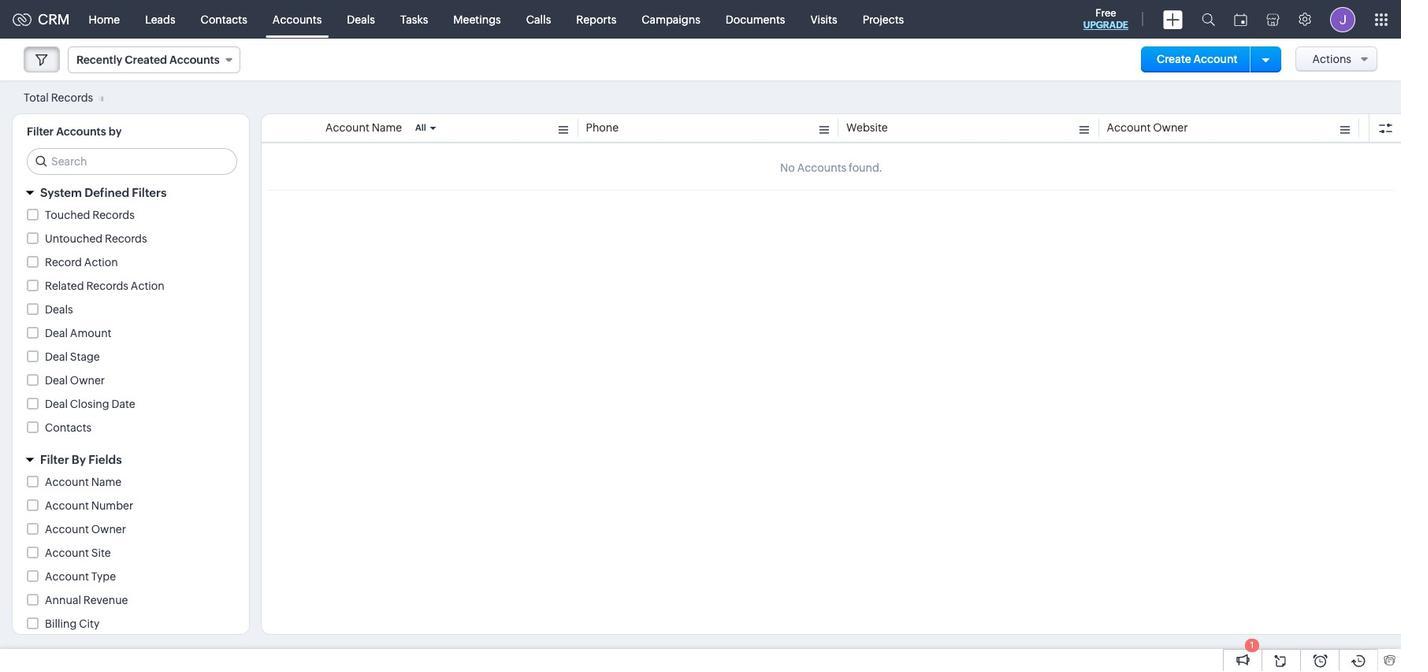 Task type: describe. For each thing, give the bounding box(es) containing it.
tasks
[[400, 13, 428, 26]]

1
[[1251, 641, 1255, 651]]

all
[[416, 123, 426, 132]]

2 horizontal spatial accounts
[[273, 13, 322, 26]]

untouched
[[45, 233, 103, 245]]

1 horizontal spatial deals
[[347, 13, 375, 26]]

record
[[45, 256, 82, 269]]

account type
[[45, 571, 116, 583]]

fields
[[89, 453, 122, 467]]

1 vertical spatial owner
[[70, 375, 105, 387]]

0
[[95, 92, 103, 104]]

account number
[[45, 500, 133, 513]]

accounts inside field
[[170, 54, 220, 66]]

records for untouched
[[105, 233, 147, 245]]

reports link
[[564, 0, 629, 38]]

profile element
[[1322, 0, 1366, 38]]

Recently Created Accounts field
[[68, 47, 240, 73]]

create menu image
[[1164, 10, 1184, 29]]

create account
[[1157, 53, 1238, 65]]

related
[[45, 280, 84, 293]]

deal for deal owner
[[45, 375, 68, 387]]

untouched records
[[45, 233, 147, 245]]

recently created accounts
[[76, 54, 220, 66]]

crm
[[38, 11, 70, 28]]

create account button
[[1142, 47, 1254, 73]]

by
[[109, 125, 122, 138]]

by
[[72, 453, 86, 467]]

records for related
[[86, 280, 129, 293]]

deals link
[[335, 0, 388, 38]]

projects
[[863, 13, 905, 26]]

phone
[[586, 121, 619, 134]]

filter for filter by fields
[[40, 453, 69, 467]]

total
[[24, 91, 49, 104]]

account inside button
[[1194, 53, 1238, 65]]

create
[[1157, 53, 1192, 65]]

2 vertical spatial owner
[[91, 524, 126, 536]]

reports
[[577, 13, 617, 26]]

filters
[[132, 186, 167, 199]]

tasks link
[[388, 0, 441, 38]]

stage
[[70, 351, 100, 363]]

name for account number
[[91, 476, 122, 489]]

0 horizontal spatial account owner
[[45, 524, 126, 536]]

account name for all
[[326, 121, 402, 134]]

upgrade
[[1084, 20, 1129, 31]]

date
[[111, 398, 135, 411]]

deal for deal stage
[[45, 351, 68, 363]]

Search text field
[[28, 149, 237, 174]]

leads link
[[133, 0, 188, 38]]

deal stage
[[45, 351, 100, 363]]

meetings link
[[441, 0, 514, 38]]

billing city
[[45, 618, 100, 631]]

total records 0
[[24, 91, 103, 104]]



Task type: vqa. For each thing, say whether or not it's contained in the screenshot.
right the Tasks
no



Task type: locate. For each thing, give the bounding box(es) containing it.
owner down create
[[1154, 121, 1189, 134]]

filter by fields button
[[13, 446, 249, 474]]

0 vertical spatial account owner
[[1107, 121, 1189, 134]]

deal down deal owner
[[45, 398, 68, 411]]

campaigns
[[642, 13, 701, 26]]

visits
[[811, 13, 838, 26]]

0 vertical spatial owner
[[1154, 121, 1189, 134]]

owner
[[1154, 121, 1189, 134], [70, 375, 105, 387], [91, 524, 126, 536]]

account name for account number
[[45, 476, 122, 489]]

deal amount
[[45, 327, 112, 340]]

filter for filter accounts by
[[27, 125, 54, 138]]

name
[[372, 121, 402, 134], [91, 476, 122, 489]]

0 horizontal spatial name
[[91, 476, 122, 489]]

1 vertical spatial deals
[[45, 304, 73, 316]]

filter left by
[[40, 453, 69, 467]]

name down fields
[[91, 476, 122, 489]]

records down touched records
[[105, 233, 147, 245]]

deal for deal amount
[[45, 327, 68, 340]]

filter by fields
[[40, 453, 122, 467]]

deals
[[347, 13, 375, 26], [45, 304, 73, 316]]

free upgrade
[[1084, 7, 1129, 31]]

filter accounts by
[[27, 125, 122, 138]]

documents link
[[713, 0, 798, 38]]

records down record action
[[86, 280, 129, 293]]

account
[[1194, 53, 1238, 65], [326, 121, 370, 134], [1107, 121, 1151, 134], [45, 476, 89, 489], [45, 500, 89, 513], [45, 524, 89, 536], [45, 547, 89, 560], [45, 571, 89, 583]]

0 horizontal spatial deals
[[45, 304, 73, 316]]

deal for deal closing date
[[45, 398, 68, 411]]

campaigns link
[[629, 0, 713, 38]]

records for touched
[[92, 209, 135, 222]]

filter
[[27, 125, 54, 138], [40, 453, 69, 467]]

1 horizontal spatial contacts
[[201, 13, 247, 26]]

system defined filters
[[40, 186, 167, 199]]

record action
[[45, 256, 118, 269]]

contacts down closing
[[45, 422, 92, 434]]

accounts right created
[[170, 54, 220, 66]]

1 vertical spatial account owner
[[45, 524, 126, 536]]

touched records
[[45, 209, 135, 222]]

search element
[[1193, 0, 1225, 39]]

action
[[84, 256, 118, 269], [131, 280, 165, 293]]

free
[[1096, 7, 1117, 19]]

annual
[[45, 595, 81, 607]]

city
[[79, 618, 100, 631]]

number
[[91, 500, 133, 513]]

deal owner
[[45, 375, 105, 387]]

action down untouched records
[[131, 280, 165, 293]]

1 horizontal spatial account name
[[326, 121, 402, 134]]

created
[[125, 54, 167, 66]]

revenue
[[83, 595, 128, 607]]

meetings
[[454, 13, 501, 26]]

0 vertical spatial name
[[372, 121, 402, 134]]

1 vertical spatial action
[[131, 280, 165, 293]]

account owner
[[1107, 121, 1189, 134], [45, 524, 126, 536]]

recently
[[76, 54, 122, 66]]

deal up deal stage
[[45, 327, 68, 340]]

billing
[[45, 618, 77, 631]]

closing
[[70, 398, 109, 411]]

account owner down create
[[1107, 121, 1189, 134]]

related records action
[[45, 280, 165, 293]]

actions
[[1313, 53, 1352, 65]]

system defined filters button
[[13, 179, 249, 207]]

contacts right leads
[[201, 13, 247, 26]]

calls
[[527, 13, 551, 26]]

account name left all
[[326, 121, 402, 134]]

records
[[51, 91, 93, 104], [92, 209, 135, 222], [105, 233, 147, 245], [86, 280, 129, 293]]

projects link
[[851, 0, 917, 38]]

documents
[[726, 13, 786, 26]]

1 vertical spatial accounts
[[170, 54, 220, 66]]

0 vertical spatial action
[[84, 256, 118, 269]]

1 vertical spatial filter
[[40, 453, 69, 467]]

owner up closing
[[70, 375, 105, 387]]

deal left stage
[[45, 351, 68, 363]]

website
[[847, 121, 888, 134]]

deal closing date
[[45, 398, 135, 411]]

filter inside dropdown button
[[40, 453, 69, 467]]

contacts
[[201, 13, 247, 26], [45, 422, 92, 434]]

1 horizontal spatial name
[[372, 121, 402, 134]]

name for all
[[372, 121, 402, 134]]

accounts left by
[[56, 125, 106, 138]]

accounts
[[273, 13, 322, 26], [170, 54, 220, 66], [56, 125, 106, 138]]

search image
[[1202, 13, 1216, 26]]

1 horizontal spatial action
[[131, 280, 165, 293]]

defined
[[85, 186, 129, 199]]

filter down total
[[27, 125, 54, 138]]

3 deal from the top
[[45, 375, 68, 387]]

0 horizontal spatial account name
[[45, 476, 122, 489]]

profile image
[[1331, 7, 1356, 32]]

0 vertical spatial accounts
[[273, 13, 322, 26]]

calls link
[[514, 0, 564, 38]]

system
[[40, 186, 82, 199]]

create menu element
[[1154, 0, 1193, 38]]

home link
[[76, 0, 133, 38]]

touched
[[45, 209, 90, 222]]

account owner down account number
[[45, 524, 126, 536]]

0 vertical spatial filter
[[27, 125, 54, 138]]

2 vertical spatial accounts
[[56, 125, 106, 138]]

accounts left deals link
[[273, 13, 322, 26]]

contacts link
[[188, 0, 260, 38]]

owner down number
[[91, 524, 126, 536]]

1 vertical spatial name
[[91, 476, 122, 489]]

logo image
[[13, 13, 32, 26]]

deal
[[45, 327, 68, 340], [45, 351, 68, 363], [45, 375, 68, 387], [45, 398, 68, 411]]

leads
[[145, 13, 176, 26]]

1 horizontal spatial accounts
[[170, 54, 220, 66]]

0 horizontal spatial contacts
[[45, 422, 92, 434]]

0 vertical spatial account name
[[326, 121, 402, 134]]

accounts link
[[260, 0, 335, 38]]

home
[[89, 13, 120, 26]]

0 horizontal spatial action
[[84, 256, 118, 269]]

action up "related records action"
[[84, 256, 118, 269]]

1 vertical spatial account name
[[45, 476, 122, 489]]

records left 0
[[51, 91, 93, 104]]

records for total
[[51, 91, 93, 104]]

4 deal from the top
[[45, 398, 68, 411]]

0 vertical spatial contacts
[[201, 13, 247, 26]]

deals left tasks link
[[347, 13, 375, 26]]

1 vertical spatial contacts
[[45, 422, 92, 434]]

site
[[91, 547, 111, 560]]

records down defined at left
[[92, 209, 135, 222]]

type
[[91, 571, 116, 583]]

0 vertical spatial deals
[[347, 13, 375, 26]]

amount
[[70, 327, 112, 340]]

account site
[[45, 547, 111, 560]]

annual revenue
[[45, 595, 128, 607]]

1 horizontal spatial account owner
[[1107, 121, 1189, 134]]

visits link
[[798, 0, 851, 38]]

crm link
[[13, 11, 70, 28]]

deal down deal stage
[[45, 375, 68, 387]]

account name
[[326, 121, 402, 134], [45, 476, 122, 489]]

0 horizontal spatial accounts
[[56, 125, 106, 138]]

2 deal from the top
[[45, 351, 68, 363]]

name left all
[[372, 121, 402, 134]]

1 deal from the top
[[45, 327, 68, 340]]

account name down the filter by fields at the bottom of the page
[[45, 476, 122, 489]]

deals down related
[[45, 304, 73, 316]]

calendar image
[[1235, 13, 1248, 26]]



